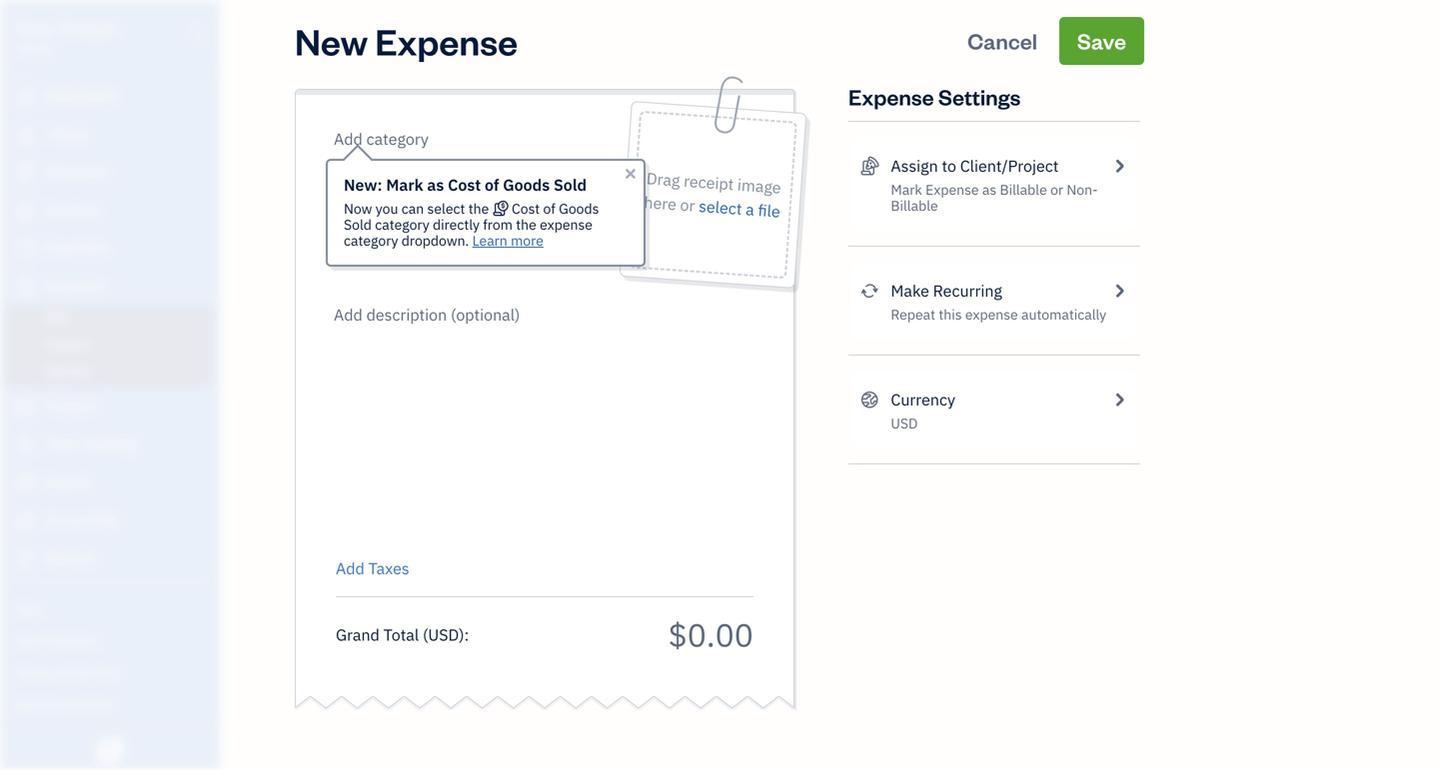 Task type: vqa. For each thing, say whether or not it's contained in the screenshot.
Upgrade
no



Task type: locate. For each thing, give the bounding box(es) containing it.
billable
[[1000, 180, 1048, 199], [891, 196, 939, 215]]

0 horizontal spatial select
[[427, 199, 465, 218]]

billable down assign
[[891, 196, 939, 215]]

learn more
[[473, 231, 544, 250]]

as up now you can select the
[[427, 174, 444, 195]]

2 vertical spatial chevronright image
[[1111, 388, 1129, 412]]

1 horizontal spatial mark
[[891, 180, 923, 199]]

Amount (USD) text field
[[668, 614, 754, 656]]

(
[[423, 625, 428, 646]]

expense right from
[[540, 215, 593, 234]]

receipt
[[683, 170, 735, 195]]

expense for mark expense as billable or non- billable
[[926, 180, 980, 199]]

1 vertical spatial expense
[[966, 305, 1019, 324]]

mark down assign
[[891, 180, 923, 199]]

of up from
[[485, 174, 499, 195]]

1 horizontal spatial or
[[1051, 180, 1064, 199]]

the right from
[[516, 215, 537, 234]]

new expense
[[295, 17, 518, 64]]

or inside 'mark expense as billable or non- billable'
[[1051, 180, 1064, 199]]

expense
[[540, 215, 593, 234], [966, 305, 1019, 324]]

non-
[[1067, 180, 1099, 199]]

2 chevronright image from the top
[[1111, 279, 1129, 303]]

main element
[[0, 0, 270, 771]]

1 vertical spatial usd
[[428, 625, 459, 646]]

1 horizontal spatial cost
[[512, 199, 540, 218]]

the down the new: mark as cost of goods sold
[[469, 199, 489, 218]]

expensesrebilling image
[[861, 154, 879, 178]]

1 horizontal spatial select
[[698, 196, 743, 220]]

expense down the recurring
[[966, 305, 1019, 324]]

1 vertical spatial sold
[[344, 215, 372, 234]]

cost
[[448, 174, 481, 195], [512, 199, 540, 218]]

usd down the currency
[[891, 414, 918, 433]]

automatically
[[1022, 305, 1107, 324]]

or left non- on the top right of page
[[1051, 180, 1064, 199]]

0 horizontal spatial mark
[[386, 174, 424, 195]]

recurring
[[934, 280, 1003, 301]]

total
[[384, 625, 419, 646]]

the
[[469, 199, 489, 218], [516, 215, 537, 234]]

1 vertical spatial of
[[543, 199, 556, 218]]

expense for new expense
[[375, 17, 518, 64]]

or inside drag receipt image here or
[[680, 194, 696, 216]]

goods
[[503, 174, 550, 195], [559, 199, 599, 218]]

sold left close image
[[554, 174, 587, 195]]

repeat
[[891, 305, 936, 324]]

of inside cost of goods sold category directly from the expense category dropdown.
[[543, 199, 556, 218]]

new: mark as cost of goods sold
[[344, 174, 587, 195]]

1 horizontal spatial billable
[[1000, 180, 1048, 199]]

expense inside 'mark expense as billable or non- billable'
[[926, 180, 980, 199]]

as
[[427, 174, 444, 195], [983, 180, 997, 199]]

cost of goods sold category directly from the expense category dropdown.
[[344, 199, 599, 250]]

1 chevronright image from the top
[[1111, 154, 1129, 178]]

or
[[1051, 180, 1064, 199], [680, 194, 696, 216]]

1 vertical spatial chevronright image
[[1111, 279, 1129, 303]]

expense settings
[[849, 82, 1021, 111]]

0 vertical spatial goods
[[503, 174, 550, 195]]

cost up cost of goods sold category directly from the expense category dropdown.
[[448, 174, 481, 195]]

0 horizontal spatial of
[[485, 174, 499, 195]]

from
[[483, 215, 513, 234]]

the inside cost of goods sold category directly from the expense category dropdown.
[[516, 215, 537, 234]]

select down "receipt"
[[698, 196, 743, 220]]

add taxes button
[[336, 557, 410, 581]]

new
[[295, 17, 368, 64]]

select
[[698, 196, 743, 220], [427, 199, 465, 218]]

0 vertical spatial of
[[485, 174, 499, 195]]

dropdown.
[[402, 231, 469, 250]]

goods left here
[[559, 199, 599, 218]]

2 vertical spatial expense
[[926, 180, 980, 199]]

goods up from
[[503, 174, 550, 195]]

directly
[[433, 215, 480, 234]]

sold
[[554, 174, 587, 195], [344, 215, 372, 234]]

chevronright image for to
[[1111, 154, 1129, 178]]

0 horizontal spatial goods
[[503, 174, 550, 195]]

1 horizontal spatial the
[[516, 215, 537, 234]]

0 vertical spatial sold
[[554, 174, 587, 195]]

chevronright image for recurring
[[1111, 279, 1129, 303]]

3 chevronright image from the top
[[1111, 388, 1129, 412]]

mark up can
[[386, 174, 424, 195]]

learn more link
[[473, 231, 544, 250]]

0 vertical spatial expense
[[375, 17, 518, 64]]

of
[[485, 174, 499, 195], [543, 199, 556, 218]]

0 horizontal spatial sold
[[344, 215, 372, 234]]

select down the new: mark as cost of goods sold
[[427, 199, 465, 218]]

or right here
[[680, 194, 696, 216]]

1 horizontal spatial goods
[[559, 199, 599, 218]]

0 vertical spatial usd
[[891, 414, 918, 433]]

of up more
[[543, 199, 556, 218]]

payment image
[[13, 239, 37, 259]]

here
[[644, 192, 677, 215]]

0 vertical spatial expense
[[540, 215, 593, 234]]

1 vertical spatial goods
[[559, 199, 599, 218]]

timer image
[[13, 436, 37, 456]]

0 horizontal spatial as
[[427, 174, 444, 195]]

report image
[[13, 550, 37, 570]]

assign to client/project
[[891, 155, 1059, 176]]

estimate image
[[13, 163, 37, 183]]

file
[[758, 200, 781, 222]]

0 horizontal spatial expense
[[540, 215, 593, 234]]

usd right total
[[428, 625, 459, 646]]

ruby
[[16, 17, 53, 38]]

expense
[[375, 17, 518, 64], [849, 82, 935, 111], [926, 180, 980, 199]]

1 horizontal spatial of
[[543, 199, 556, 218]]

a
[[745, 199, 755, 220]]

client/project
[[961, 155, 1059, 176]]

1 horizontal spatial as
[[983, 180, 997, 199]]

mark expense as billable or non- billable
[[891, 180, 1099, 215]]

1 vertical spatial cost
[[512, 199, 540, 218]]

you
[[376, 199, 398, 218]]

billable down client/project
[[1000, 180, 1048, 199]]

as down assign to client/project
[[983, 180, 997, 199]]

usd
[[891, 414, 918, 433], [428, 625, 459, 646]]

assign
[[891, 155, 939, 176]]

as inside 'mark expense as billable or non- billable'
[[983, 180, 997, 199]]

0 horizontal spatial or
[[680, 194, 696, 216]]

or for drag receipt image here or
[[680, 194, 696, 216]]

0 vertical spatial chevronright image
[[1111, 154, 1129, 178]]

image
[[737, 174, 782, 198]]

cost up more
[[512, 199, 540, 218]]

chevronright image
[[1111, 154, 1129, 178], [1111, 279, 1129, 303], [1111, 388, 1129, 412]]

money image
[[13, 474, 37, 494]]

0 horizontal spatial cost
[[448, 174, 481, 195]]

mark
[[386, 174, 424, 195], [891, 180, 923, 199]]

apps image
[[15, 601, 214, 617]]

currency
[[891, 389, 956, 410]]

category
[[375, 215, 430, 234], [344, 231, 398, 250]]

client image
[[13, 125, 37, 145]]

sold left you
[[344, 215, 372, 234]]



Task type: describe. For each thing, give the bounding box(es) containing it.
freshbooks image
[[94, 739, 126, 763]]

repeat this expense automatically
[[891, 305, 1107, 324]]

grand total ( usd ):
[[336, 625, 469, 646]]

category down now
[[344, 231, 398, 250]]

as for cost
[[427, 174, 444, 195]]

chart image
[[13, 512, 37, 532]]

new:
[[344, 174, 383, 195]]

expense inside cost of goods sold category directly from the expense category dropdown.
[[540, 215, 593, 234]]

1 horizontal spatial usd
[[891, 414, 918, 433]]

sold inside cost of goods sold category directly from the expense category dropdown.
[[344, 215, 372, 234]]

Description text field
[[326, 303, 744, 543]]

Date in MM/DD/YYYY format text field
[[336, 176, 466, 197]]

ruby oranges owner
[[16, 17, 118, 56]]

refresh image
[[861, 279, 879, 303]]

grand
[[336, 625, 380, 646]]

0 vertical spatial cost
[[448, 174, 481, 195]]

save
[[1078, 26, 1127, 55]]

add
[[336, 558, 365, 579]]

dashboard image
[[13, 87, 37, 107]]

1 vertical spatial expense
[[849, 82, 935, 111]]

select a file
[[698, 196, 781, 222]]

owner
[[16, 40, 53, 56]]

make
[[891, 280, 930, 301]]

select inside select a file
[[698, 196, 743, 220]]

close image
[[623, 166, 639, 182]]

0 horizontal spatial billable
[[891, 196, 939, 215]]

make recurring
[[891, 280, 1003, 301]]

settings
[[939, 82, 1021, 111]]

items and services image
[[15, 665, 214, 681]]

to
[[942, 155, 957, 176]]

1 horizontal spatial expense
[[966, 305, 1019, 324]]

select a file button
[[698, 194, 781, 224]]

0 horizontal spatial usd
[[428, 625, 459, 646]]

drag
[[646, 168, 681, 191]]

oranges
[[57, 17, 118, 38]]

or for mark expense as billable or non- billable
[[1051, 180, 1064, 199]]

as for billable
[[983, 180, 997, 199]]

category down date in mm/dd/yyyy format text field
[[375, 215, 430, 234]]

more
[[511, 231, 544, 250]]

cost inside cost of goods sold category directly from the expense category dropdown.
[[512, 199, 540, 218]]

learn
[[473, 231, 508, 250]]

0 horizontal spatial the
[[469, 199, 489, 218]]

goods inside cost of goods sold category directly from the expense category dropdown.
[[559, 199, 599, 218]]

can
[[402, 199, 424, 218]]

bank connections image
[[15, 697, 214, 713]]

mark inside 'mark expense as billable or non- billable'
[[891, 180, 923, 199]]

expense image
[[13, 277, 37, 297]]

save button
[[1060, 17, 1145, 65]]

currencyandlanguage image
[[861, 388, 879, 412]]

Category text field
[[334, 127, 505, 151]]

):
[[459, 625, 469, 646]]

invoice image
[[13, 201, 37, 221]]

this
[[939, 305, 963, 324]]

cancel
[[968, 26, 1038, 55]]

1 horizontal spatial sold
[[554, 174, 587, 195]]

taxes
[[369, 558, 410, 579]]

now you can select the
[[344, 199, 493, 218]]

drag receipt image here or
[[644, 168, 782, 216]]

add taxes
[[336, 558, 410, 579]]

settings image
[[15, 729, 214, 745]]

team members image
[[15, 633, 214, 649]]

cancel button
[[950, 17, 1056, 65]]

project image
[[13, 398, 37, 418]]

now
[[344, 199, 372, 218]]



